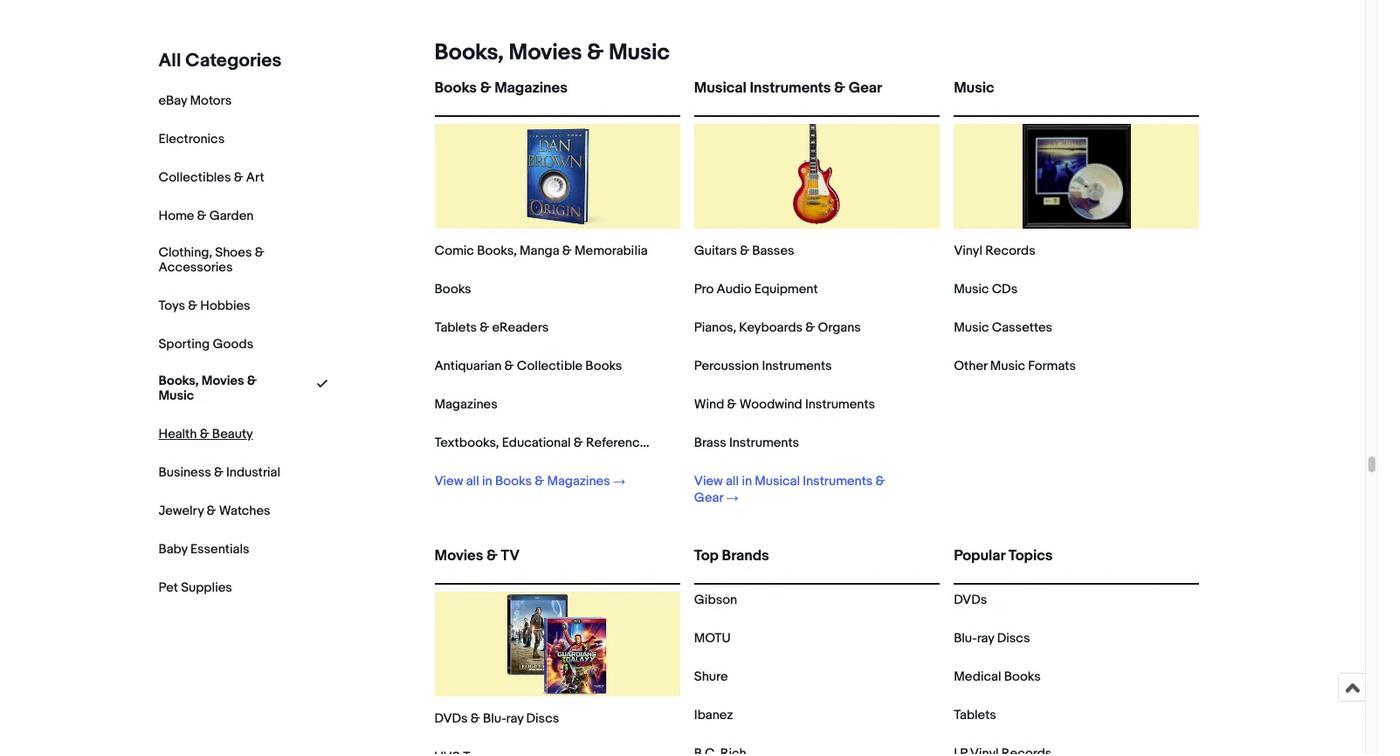 Task type: describe. For each thing, give the bounding box(es) containing it.
tablets for tablets link
[[954, 708, 997, 724]]

equipment
[[755, 281, 818, 298]]

pianos, keyboards & organs
[[695, 320, 861, 336]]

books link
[[435, 281, 472, 298]]

basses
[[753, 243, 795, 260]]

comic books, manga & memorabilia
[[435, 243, 648, 260]]

home & garden link
[[159, 208, 254, 225]]

home
[[159, 208, 194, 225]]

musical instruments & gear image
[[765, 124, 870, 229]]

view for books & magazines
[[435, 474, 463, 490]]

antiquarian & collectible books link
[[435, 358, 622, 375]]

audio
[[717, 281, 752, 298]]

brands
[[722, 548, 770, 565]]

other music formats
[[954, 358, 1077, 375]]

health & beauty link
[[159, 426, 253, 443]]

topics
[[1009, 548, 1053, 565]]

comic
[[435, 243, 474, 260]]

wind
[[695, 397, 725, 413]]

baby
[[159, 541, 188, 558]]

textbooks, educational & reference books link
[[435, 435, 687, 452]]

music image
[[1023, 124, 1131, 229]]

sporting goods
[[159, 336, 254, 353]]

movies & tv
[[435, 548, 520, 565]]

1 vertical spatial books,
[[477, 243, 517, 260]]

music cassettes
[[954, 320, 1053, 336]]

in for instruments
[[742, 474, 752, 490]]

0 vertical spatial discs
[[998, 631, 1031, 648]]

manga
[[520, 243, 560, 260]]

popular
[[954, 548, 1006, 565]]

health
[[159, 426, 197, 443]]

guitars
[[695, 243, 738, 260]]

view for musical instruments & gear
[[695, 474, 723, 490]]

dvds for dvds & blu-ray discs
[[435, 711, 468, 728]]

1 vertical spatial magazines
[[435, 397, 498, 413]]

health & beauty
[[159, 426, 253, 443]]

accessories
[[159, 259, 233, 276]]

organs
[[818, 320, 861, 336]]

1 horizontal spatial books, movies & music link
[[428, 39, 670, 66]]

sporting
[[159, 336, 210, 353]]

motors
[[190, 93, 232, 109]]

guitars & basses link
[[695, 243, 795, 260]]

instruments for brass instruments
[[730, 435, 800, 452]]

view all in musical instruments & gear
[[695, 474, 886, 507]]

shoes
[[215, 245, 252, 261]]

all for musical
[[726, 474, 739, 490]]

0 vertical spatial books,
[[435, 39, 504, 66]]

business & industrial link
[[159, 465, 280, 481]]

1 horizontal spatial gear
[[849, 80, 883, 97]]

garden
[[209, 208, 254, 225]]

2 vertical spatial movies
[[435, 548, 483, 565]]

0 vertical spatial books, movies & music
[[435, 39, 670, 66]]

collectibles
[[159, 170, 231, 186]]

0 horizontal spatial books, movies & music link
[[159, 373, 281, 404]]

percussion instruments
[[695, 358, 832, 375]]

electronics link
[[159, 131, 225, 148]]

ibanez
[[695, 708, 734, 724]]

vinyl
[[954, 243, 983, 260]]

other music formats link
[[954, 358, 1077, 375]]

business & industrial
[[159, 465, 280, 481]]

movies & tv image
[[505, 592, 610, 697]]

music cassettes link
[[954, 320, 1053, 336]]

brass instruments link
[[695, 435, 800, 452]]

keyboards
[[740, 320, 803, 336]]

beauty
[[212, 426, 253, 443]]

0 vertical spatial magazines
[[495, 80, 568, 97]]

all
[[159, 50, 181, 73]]

ibanez link
[[695, 708, 734, 724]]

books & magazines image
[[505, 124, 610, 229]]

books & magazines link
[[435, 80, 681, 112]]

tablets & ereaders link
[[435, 320, 549, 336]]

pro
[[695, 281, 714, 298]]

home & garden
[[159, 208, 254, 225]]

records
[[986, 243, 1036, 260]]

educational
[[502, 435, 571, 452]]

music cds link
[[954, 281, 1018, 298]]

top brands
[[695, 548, 770, 565]]

brass
[[695, 435, 727, 452]]

toys & hobbies
[[159, 298, 250, 314]]

pet
[[159, 580, 178, 596]]

magazines link
[[435, 397, 498, 413]]

baby essentials link
[[159, 541, 249, 558]]

music cds
[[954, 281, 1018, 298]]

all for books
[[466, 474, 480, 490]]

tablets link
[[954, 708, 997, 724]]

movies & tv link
[[435, 548, 681, 580]]

in for &
[[482, 474, 493, 490]]

gibson link
[[695, 592, 738, 609]]

wind & woodwind instruments
[[695, 397, 876, 413]]

books, inside books, movies & music link
[[159, 373, 199, 390]]

baby essentials
[[159, 541, 249, 558]]

vinyl records link
[[954, 243, 1036, 260]]

tv
[[501, 548, 520, 565]]



Task type: locate. For each thing, give the bounding box(es) containing it.
0 horizontal spatial dvds
[[435, 711, 468, 728]]

motu
[[695, 631, 731, 648]]

0 horizontal spatial all
[[466, 474, 480, 490]]

wind & woodwind instruments link
[[695, 397, 876, 413]]

0 horizontal spatial in
[[482, 474, 493, 490]]

ebay motors
[[159, 93, 232, 109]]

1 horizontal spatial dvds
[[954, 592, 988, 609]]

categories
[[186, 50, 282, 73]]

shure
[[695, 669, 728, 686]]

movies up books & magazines link
[[509, 39, 582, 66]]

pro audio equipment
[[695, 281, 818, 298]]

1 vertical spatial dvds
[[435, 711, 468, 728]]

0 vertical spatial tablets
[[435, 320, 477, 336]]

reference
[[586, 435, 648, 452]]

in down textbooks,
[[482, 474, 493, 490]]

2 in from the left
[[742, 474, 752, 490]]

dvds link
[[954, 592, 988, 609]]

0 vertical spatial movies
[[509, 39, 582, 66]]

medical
[[954, 669, 1002, 686]]

1 all from the left
[[466, 474, 480, 490]]

essentials
[[190, 541, 249, 558]]

books, up the "books & magazines" on the left of the page
[[435, 39, 504, 66]]

ray down movies & tv image at left bottom
[[506, 711, 524, 728]]

1 horizontal spatial books, movies & music
[[435, 39, 670, 66]]

books & magazines
[[435, 80, 568, 97]]

textbooks, educational & reference books
[[435, 435, 687, 452]]

movies left tv
[[435, 548, 483, 565]]

0 vertical spatial dvds
[[954, 592, 988, 609]]

0 horizontal spatial blu-
[[483, 711, 506, 728]]

dvds & blu-ray discs
[[435, 711, 559, 728]]

formats
[[1029, 358, 1077, 375]]

vinyl records
[[954, 243, 1036, 260]]

tablets down medical
[[954, 708, 997, 724]]

0 horizontal spatial discs
[[527, 711, 559, 728]]

1 horizontal spatial ray
[[978, 631, 995, 648]]

guitars & basses
[[695, 243, 795, 260]]

0 vertical spatial blu-
[[954, 631, 978, 648]]

1 horizontal spatial blu-
[[954, 631, 978, 648]]

movies down the goods
[[202, 373, 244, 390]]

magazines
[[495, 80, 568, 97], [435, 397, 498, 413], [547, 474, 611, 490]]

2 all from the left
[[726, 474, 739, 490]]

2 vertical spatial magazines
[[547, 474, 611, 490]]

books, movies & music
[[435, 39, 670, 66], [159, 373, 257, 404]]

jewelry & watches
[[159, 503, 271, 520]]

jewelry
[[159, 503, 204, 520]]

business
[[159, 465, 211, 481]]

ray
[[978, 631, 995, 648], [506, 711, 524, 728]]

popular topics
[[954, 548, 1053, 565]]

medical books
[[954, 669, 1041, 686]]

gibson
[[695, 592, 738, 609]]

percussion
[[695, 358, 760, 375]]

0 horizontal spatial gear
[[695, 490, 724, 507]]

0 vertical spatial gear
[[849, 80, 883, 97]]

tablets down the books link
[[435, 320, 477, 336]]

memorabilia
[[575, 243, 648, 260]]

discs up medical books
[[998, 631, 1031, 648]]

0 vertical spatial books, movies & music link
[[428, 39, 670, 66]]

pet supplies link
[[159, 580, 232, 596]]

comic books, manga & memorabilia link
[[435, 243, 648, 260]]

1 vertical spatial gear
[[695, 490, 724, 507]]

instruments inside view all in musical instruments & gear
[[803, 474, 873, 490]]

musical instruments & gear link
[[695, 80, 940, 112]]

& inside view all in musical instruments & gear
[[876, 474, 886, 490]]

pianos, keyboards & organs link
[[695, 320, 861, 336]]

1 vertical spatial movies
[[202, 373, 244, 390]]

1 vertical spatial tablets
[[954, 708, 997, 724]]

books, movies & music link down the goods
[[159, 373, 281, 404]]

1 horizontal spatial musical
[[755, 474, 800, 490]]

music
[[609, 39, 670, 66], [954, 80, 995, 97], [954, 281, 990, 298], [954, 320, 990, 336], [991, 358, 1026, 375], [159, 388, 194, 404]]

musical instruments & gear
[[695, 80, 883, 97]]

toys & hobbies link
[[159, 298, 250, 314]]

all inside view all in musical instruments & gear
[[726, 474, 739, 490]]

musical inside view all in musical instruments & gear
[[755, 474, 800, 490]]

books, movies & music link
[[428, 39, 670, 66], [159, 373, 281, 404]]

textbooks,
[[435, 435, 499, 452]]

supplies
[[181, 580, 232, 596]]

1 horizontal spatial tablets
[[954, 708, 997, 724]]

0 vertical spatial musical
[[695, 80, 747, 97]]

medical books link
[[954, 669, 1041, 686]]

1 horizontal spatial in
[[742, 474, 752, 490]]

toys
[[159, 298, 185, 314]]

other
[[954, 358, 988, 375]]

books, down sporting
[[159, 373, 199, 390]]

1 horizontal spatial all
[[726, 474, 739, 490]]

ereaders
[[492, 320, 549, 336]]

all down textbooks,
[[466, 474, 480, 490]]

0 horizontal spatial tablets
[[435, 320, 477, 336]]

all down brass instruments at the right bottom of the page
[[726, 474, 739, 490]]

1 vertical spatial musical
[[755, 474, 800, 490]]

0 horizontal spatial books, movies & music
[[159, 373, 257, 404]]

1 vertical spatial books, movies & music link
[[159, 373, 281, 404]]

tablets for tablets & ereaders
[[435, 320, 477, 336]]

1 horizontal spatial movies
[[435, 548, 483, 565]]

percussion instruments link
[[695, 358, 832, 375]]

books, right comic
[[477, 243, 517, 260]]

& inside 'clothing, shoes & accessories'
[[255, 245, 264, 261]]

sporting goods link
[[159, 336, 254, 353]]

in down brass instruments link
[[742, 474, 752, 490]]

brass instruments
[[695, 435, 800, 452]]

discs down movies & tv image at left bottom
[[527, 711, 559, 728]]

pet supplies
[[159, 580, 232, 596]]

0 vertical spatial ray
[[978, 631, 995, 648]]

0 horizontal spatial view
[[435, 474, 463, 490]]

gear inside view all in musical instruments & gear
[[695, 490, 724, 507]]

view inside view all in musical instruments & gear
[[695, 474, 723, 490]]

tablets & ereaders
[[435, 320, 549, 336]]

1 view from the left
[[435, 474, 463, 490]]

instruments for percussion instruments
[[762, 358, 832, 375]]

books, movies & music link up books & magazines link
[[428, 39, 670, 66]]

&
[[587, 39, 604, 66], [480, 80, 492, 97], [835, 80, 846, 97], [234, 170, 243, 186], [197, 208, 207, 225], [563, 243, 572, 260], [740, 243, 750, 260], [255, 245, 264, 261], [188, 298, 198, 314], [480, 320, 490, 336], [806, 320, 815, 336], [505, 358, 514, 375], [247, 373, 257, 390], [728, 397, 737, 413], [200, 426, 209, 443], [574, 435, 583, 452], [214, 465, 224, 481], [535, 474, 545, 490], [876, 474, 886, 490], [207, 503, 216, 520], [487, 548, 498, 565], [471, 711, 480, 728]]

books
[[435, 80, 477, 97], [435, 281, 472, 298], [586, 358, 622, 375], [651, 435, 687, 452], [495, 474, 532, 490], [1005, 669, 1041, 686]]

ebay
[[159, 93, 187, 109]]

industrial
[[226, 465, 280, 481]]

cds
[[992, 281, 1018, 298]]

jewelry & watches link
[[159, 503, 271, 520]]

dvds
[[954, 592, 988, 609], [435, 711, 468, 728]]

collectibles & art
[[159, 170, 265, 186]]

hobbies
[[200, 298, 250, 314]]

ray up medical
[[978, 631, 995, 648]]

0 horizontal spatial ray
[[506, 711, 524, 728]]

2 view from the left
[[695, 474, 723, 490]]

1 in from the left
[[482, 474, 493, 490]]

1 vertical spatial books, movies & music
[[159, 373, 257, 404]]

clothing, shoes & accessories link
[[159, 245, 281, 276]]

view down textbooks,
[[435, 474, 463, 490]]

2 vertical spatial books,
[[159, 373, 199, 390]]

view down brass
[[695, 474, 723, 490]]

instruments
[[750, 80, 831, 97], [762, 358, 832, 375], [806, 397, 876, 413], [730, 435, 800, 452], [803, 474, 873, 490]]

2 horizontal spatial movies
[[509, 39, 582, 66]]

1 horizontal spatial view
[[695, 474, 723, 490]]

motu link
[[695, 631, 731, 648]]

dvds & blu-ray discs link
[[435, 711, 559, 728]]

1 vertical spatial discs
[[527, 711, 559, 728]]

1 horizontal spatial discs
[[998, 631, 1031, 648]]

in inside view all in musical instruments & gear
[[742, 474, 752, 490]]

pianos,
[[695, 320, 737, 336]]

0 horizontal spatial musical
[[695, 80, 747, 97]]

woodwind
[[740, 397, 803, 413]]

dvds for dvds link
[[954, 592, 988, 609]]

gear
[[849, 80, 883, 97], [695, 490, 724, 507]]

music link
[[954, 80, 1200, 112]]

all
[[466, 474, 480, 490], [726, 474, 739, 490]]

1 vertical spatial ray
[[506, 711, 524, 728]]

view all in musical instruments & gear link
[[695, 474, 916, 507]]

books, movies & music up books & magazines link
[[435, 39, 670, 66]]

books,
[[435, 39, 504, 66], [477, 243, 517, 260], [159, 373, 199, 390]]

1 vertical spatial blu-
[[483, 711, 506, 728]]

blu-ray discs link
[[954, 631, 1031, 648]]

collectible
[[517, 358, 583, 375]]

0 horizontal spatial movies
[[202, 373, 244, 390]]

cassettes
[[992, 320, 1053, 336]]

watches
[[219, 503, 271, 520]]

clothing, shoes & accessories
[[159, 245, 264, 276]]

top
[[695, 548, 719, 565]]

electronics
[[159, 131, 225, 148]]

books, movies & music down sporting goods "link"
[[159, 373, 257, 404]]

instruments for musical instruments & gear
[[750, 80, 831, 97]]



Task type: vqa. For each thing, say whether or not it's contained in the screenshot.
top Area
no



